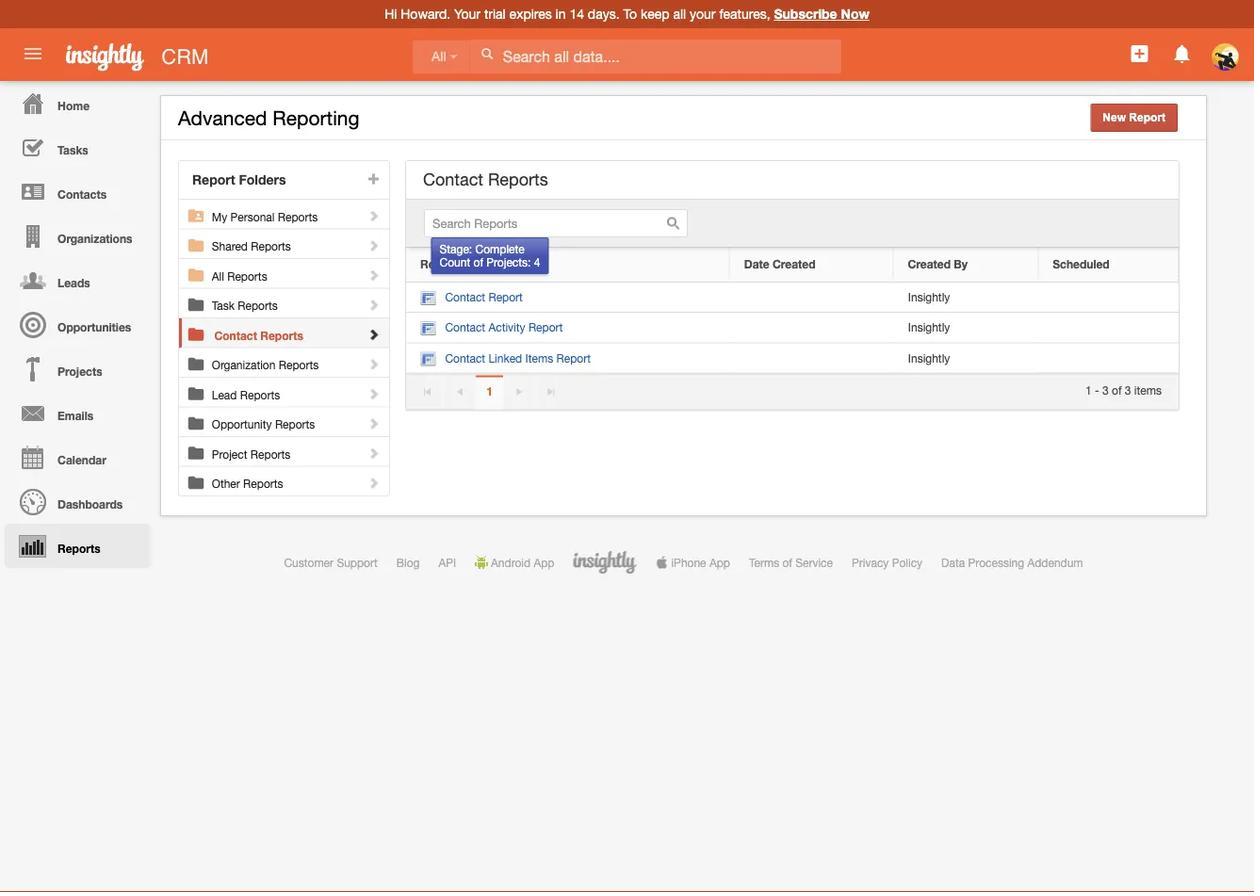 Task type: vqa. For each thing, say whether or not it's contained in the screenshot.
3rd chevron down icon from the bottom
no



Task type: describe. For each thing, give the bounding box(es) containing it.
reports for all reports link
[[227, 270, 267, 283]]

organization reports link
[[212, 348, 382, 372]]

folders
[[239, 172, 286, 188]]

created by
[[908, 257, 968, 271]]

opportunity reports
[[212, 418, 315, 431]]

contact reports link
[[214, 319, 382, 342]]

now
[[841, 6, 870, 22]]

1 for 1 - 3 of 3 items
[[1086, 384, 1092, 397]]

1 horizontal spatial of
[[783, 556, 793, 569]]

all reports link
[[212, 259, 382, 283]]

days.
[[588, 6, 620, 22]]

name
[[460, 257, 492, 271]]

14
[[570, 6, 584, 22]]

iphone app
[[672, 556, 730, 569]]

new
[[1103, 111, 1126, 124]]

reports up search reports text field
[[488, 169, 548, 189]]

insightly for report
[[909, 321, 950, 334]]

grid containing report name
[[406, 248, 1179, 374]]

report up the my
[[192, 172, 235, 188]]

in
[[556, 6, 566, 22]]

reports for organization reports link
[[279, 359, 319, 372]]

howard.
[[401, 6, 451, 22]]

task reports
[[212, 299, 278, 312]]

0 vertical spatial contact reports
[[423, 169, 548, 189]]

contact for contact activity report link
[[445, 321, 486, 334]]

api
[[439, 556, 456, 569]]

opportunities
[[58, 320, 131, 334]]

chevron right image for organization reports
[[367, 358, 380, 371]]

by
[[954, 257, 968, 271]]

contact up stage:
[[423, 169, 484, 189]]

your
[[454, 6, 481, 22]]

my
[[212, 210, 227, 223]]

dashboards
[[58, 498, 123, 511]]

lead reports link
[[212, 378, 382, 402]]

created by link
[[908, 257, 1024, 272]]

created inside 'link'
[[773, 257, 816, 271]]

customer support
[[284, 556, 378, 569]]

project reports link
[[212, 437, 382, 461]]

service
[[796, 556, 833, 569]]

contact for the contact linked items report link
[[445, 351, 486, 365]]

opportunities link
[[5, 303, 151, 347]]

report up items
[[529, 321, 563, 334]]

leads
[[58, 276, 90, 289]]

your
[[690, 6, 716, 22]]

data
[[942, 556, 965, 569]]

report right items
[[557, 351, 591, 365]]

contact report
[[445, 291, 523, 304]]

advanced
[[178, 107, 267, 130]]

2 created from the left
[[908, 257, 951, 271]]

new report
[[1103, 111, 1166, 124]]

reports for other reports link
[[243, 477, 283, 491]]

dashboards link
[[5, 480, 151, 524]]

android
[[491, 556, 531, 569]]

scheduled link
[[1053, 257, 1164, 272]]

chevron right image for my personal reports
[[367, 209, 380, 222]]

chevron right image for other reports
[[367, 476, 380, 490]]

chevron right image for lead reports
[[367, 387, 380, 401]]

addendum
[[1028, 556, 1084, 569]]

all reports
[[212, 270, 267, 283]]

linked
[[489, 351, 522, 365]]

chevron right image for task reports
[[367, 298, 380, 312]]

blog link
[[397, 556, 420, 569]]

report right new
[[1130, 111, 1166, 124]]

terms of service
[[749, 556, 833, 569]]

lead
[[212, 388, 237, 402]]

advanced reporting
[[178, 107, 360, 130]]

subscribe
[[774, 6, 838, 22]]

other reports
[[212, 477, 283, 491]]

subscribe now link
[[774, 6, 870, 22]]

organizations link
[[5, 214, 151, 258]]

reports for contact reports link
[[260, 329, 303, 342]]

insightly cell for items
[[894, 343, 1039, 374]]

shared
[[212, 240, 248, 253]]

row containing contact activity report
[[406, 313, 1179, 343]]

row containing contact linked items report
[[406, 343, 1179, 374]]

organization reports
[[212, 359, 319, 372]]

project reports
[[212, 448, 291, 461]]

opportunity
[[212, 418, 272, 431]]

trial
[[484, 6, 506, 22]]

complete
[[476, 242, 525, 255]]

all for all
[[432, 49, 446, 64]]

count
[[440, 256, 471, 269]]

report folders
[[192, 172, 286, 188]]

personal
[[230, 210, 275, 223]]

contact reports inside contact reports link
[[214, 329, 303, 342]]

row containing contact report
[[406, 283, 1179, 313]]

crm
[[162, 44, 209, 68]]

other reports link
[[212, 467, 382, 491]]

reports for lead reports link
[[240, 388, 280, 402]]

1 insightly from the top
[[909, 291, 950, 304]]

projects
[[58, 365, 102, 378]]

shared reports
[[212, 240, 291, 253]]



Task type: locate. For each thing, give the bounding box(es) containing it.
3
[[1103, 384, 1109, 397], [1125, 384, 1132, 397]]

project
[[212, 448, 247, 461]]

to
[[623, 6, 637, 22]]

1 horizontal spatial all
[[432, 49, 446, 64]]

1
[[1086, 384, 1092, 397], [487, 385, 493, 398]]

navigation
[[0, 81, 151, 568]]

row
[[406, 248, 1179, 283], [406, 283, 1179, 313], [406, 313, 1179, 343], [406, 343, 1179, 374]]

report up activity
[[489, 291, 523, 304]]

all link
[[413, 40, 470, 74]]

customer support link
[[284, 556, 378, 569]]

task reports link
[[212, 289, 382, 312]]

reporting
[[273, 107, 360, 130]]

insightly for items
[[909, 351, 950, 365]]

created left by
[[908, 257, 951, 271]]

0 horizontal spatial 1
[[487, 385, 493, 398]]

contacts
[[58, 188, 107, 201]]

plus image
[[368, 172, 381, 185]]

reports for task reports link
[[238, 299, 278, 312]]

chevron right image up organization reports link
[[367, 328, 380, 341]]

2 row from the top
[[406, 283, 1179, 313]]

4 row from the top
[[406, 343, 1179, 374]]

1 horizontal spatial 3
[[1125, 384, 1132, 397]]

app right android
[[534, 556, 555, 569]]

1 insightly cell from the top
[[894, 283, 1039, 313]]

1 chevron right image from the top
[[367, 209, 380, 222]]

contact down report name
[[445, 291, 486, 304]]

privacy policy
[[852, 556, 923, 569]]

reports for project reports link
[[251, 448, 291, 461]]

2 vertical spatial of
[[783, 556, 793, 569]]

chevron right image for all reports
[[367, 269, 380, 282]]

1 horizontal spatial app
[[710, 556, 730, 569]]

7 chevron right image from the top
[[367, 476, 380, 490]]

chevron right image up task reports link
[[367, 269, 380, 282]]

contact report link
[[421, 291, 523, 306]]

customer
[[284, 556, 334, 569]]

features,
[[720, 6, 771, 22]]

of right 'terms'
[[783, 556, 793, 569]]

contact down the contact report link at the top of the page
[[445, 321, 486, 334]]

2 vertical spatial chevron right image
[[367, 387, 380, 401]]

of for 3
[[1112, 384, 1122, 397]]

row group
[[406, 283, 1179, 374]]

1 horizontal spatial created
[[908, 257, 951, 271]]

all up task
[[212, 270, 224, 283]]

3 insightly from the top
[[909, 351, 950, 365]]

reports for the opportunity reports link
[[275, 418, 315, 431]]

1 vertical spatial of
[[1112, 384, 1122, 397]]

contact reports
[[423, 169, 548, 189], [214, 329, 303, 342]]

chevron right image for contact reports
[[367, 328, 380, 341]]

hi
[[385, 6, 397, 22]]

3 row from the top
[[406, 313, 1179, 343]]

0 horizontal spatial of
[[474, 256, 483, 269]]

chevron right image inside contact reports link
[[367, 328, 380, 341]]

1 row from the top
[[406, 248, 1179, 283]]

2 3 from the left
[[1125, 384, 1132, 397]]

1 created from the left
[[773, 257, 816, 271]]

chevron right image inside task reports link
[[367, 298, 380, 312]]

3 left items
[[1125, 384, 1132, 397]]

1 vertical spatial contact reports
[[214, 329, 303, 342]]

Search all data.... text field
[[470, 39, 842, 73]]

5 chevron right image from the top
[[367, 417, 380, 430]]

chevron right image for project reports
[[367, 447, 380, 460]]

contact
[[423, 169, 484, 189], [445, 291, 486, 304], [445, 321, 486, 334], [214, 329, 257, 342], [445, 351, 486, 365]]

scheduled
[[1053, 257, 1110, 271]]

keep
[[641, 6, 670, 22]]

privacy policy link
[[852, 556, 923, 569]]

reports down the my personal reports
[[251, 240, 291, 253]]

of for projects:
[[474, 256, 483, 269]]

task
[[212, 299, 235, 312]]

1 app from the left
[[534, 556, 555, 569]]

1 inside button
[[487, 385, 493, 398]]

date created link
[[744, 257, 879, 272]]

all for all reports
[[212, 270, 224, 283]]

0 horizontal spatial all
[[212, 270, 224, 283]]

1 for 1
[[487, 385, 493, 398]]

1 vertical spatial insightly
[[909, 321, 950, 334]]

support
[[337, 556, 378, 569]]

stage:
[[440, 242, 472, 255]]

chevron right image inside my personal reports link
[[367, 209, 380, 222]]

1 down the contact linked items report link
[[487, 385, 493, 398]]

reports up task reports
[[227, 270, 267, 283]]

calendar link
[[5, 435, 151, 480]]

report
[[1130, 111, 1166, 124], [192, 172, 235, 188], [420, 257, 457, 271], [489, 291, 523, 304], [529, 321, 563, 334], [557, 351, 591, 365]]

tasks link
[[5, 125, 151, 170]]

0 vertical spatial all
[[432, 49, 446, 64]]

stage: complete count of projects: 4
[[440, 242, 540, 269]]

contacts link
[[5, 170, 151, 214]]

chevron right image inside organization reports link
[[367, 358, 380, 371]]

0 horizontal spatial 3
[[1103, 384, 1109, 397]]

home link
[[5, 81, 151, 125]]

0 vertical spatial insightly
[[909, 291, 950, 304]]

of inside stage: complete count of projects: 4
[[474, 256, 483, 269]]

2 app from the left
[[710, 556, 730, 569]]

data processing addendum
[[942, 556, 1084, 569]]

reports down opportunity reports
[[251, 448, 291, 461]]

2 chevron right image from the top
[[367, 239, 380, 252]]

processing
[[969, 556, 1025, 569]]

chevron right image
[[367, 269, 380, 282], [367, 328, 380, 341], [367, 387, 380, 401]]

app for android app
[[534, 556, 555, 569]]

chevron right image inside project reports link
[[367, 447, 380, 460]]

report down stage:
[[420, 257, 457, 271]]

privacy
[[852, 556, 889, 569]]

reports up opportunity reports
[[240, 388, 280, 402]]

android app
[[491, 556, 555, 569]]

activity
[[489, 321, 526, 334]]

chevron right image for opportunity reports
[[367, 417, 380, 430]]

3 chevron right image from the top
[[367, 298, 380, 312]]

items
[[526, 351, 553, 365]]

chevron right image for shared reports
[[367, 239, 380, 252]]

of right -
[[1112, 384, 1122, 397]]

reports up shared reports link
[[278, 210, 318, 223]]

opportunity reports link
[[212, 408, 382, 431]]

date created
[[744, 257, 816, 271]]

notifications image
[[1171, 42, 1194, 65]]

1 chevron right image from the top
[[367, 269, 380, 282]]

report name link
[[420, 257, 715, 272]]

1 vertical spatial all
[[212, 270, 224, 283]]

1 horizontal spatial contact reports
[[423, 169, 548, 189]]

reports down the "dashboards"
[[58, 542, 100, 555]]

api link
[[439, 556, 456, 569]]

contact for the contact report link at the top of the page
[[445, 291, 486, 304]]

app for iphone app
[[710, 556, 730, 569]]

1 horizontal spatial 1
[[1086, 384, 1092, 397]]

row containing report name
[[406, 248, 1179, 283]]

1 vertical spatial chevron right image
[[367, 328, 380, 341]]

chevron right image up the opportunity reports link
[[367, 387, 380, 401]]

insightly cell for report
[[894, 313, 1039, 343]]

insightly
[[909, 291, 950, 304], [909, 321, 950, 334], [909, 351, 950, 365]]

my personal reports
[[212, 210, 318, 223]]

0 horizontal spatial app
[[534, 556, 555, 569]]

chevron right image inside other reports link
[[367, 476, 380, 490]]

chevron right image inside the opportunity reports link
[[367, 417, 380, 430]]

chevron right image inside all reports link
[[367, 269, 380, 282]]

contact reports up organization reports
[[214, 329, 303, 342]]

chevron right image inside shared reports link
[[367, 239, 380, 252]]

blog
[[397, 556, 420, 569]]

projects link
[[5, 347, 151, 391]]

home
[[58, 99, 90, 112]]

4 chevron right image from the top
[[367, 358, 380, 371]]

reports up organization reports link
[[260, 329, 303, 342]]

0 vertical spatial chevron right image
[[367, 269, 380, 282]]

0 horizontal spatial contact reports
[[214, 329, 303, 342]]

reports up project reports link
[[275, 418, 315, 431]]

contact down contact activity report link
[[445, 351, 486, 365]]

reports up lead reports link
[[279, 359, 319, 372]]

2 chevron right image from the top
[[367, 328, 380, 341]]

app
[[534, 556, 555, 569], [710, 556, 730, 569]]

-
[[1095, 384, 1100, 397]]

navigation containing home
[[0, 81, 151, 568]]

1 button
[[476, 376, 503, 412]]

cell
[[730, 283, 894, 313], [1039, 283, 1179, 313], [730, 313, 894, 343], [1039, 313, 1179, 343], [730, 343, 894, 374], [1039, 343, 1179, 374]]

insightly cell
[[894, 283, 1039, 313], [894, 313, 1039, 343], [894, 343, 1039, 374]]

contact activity report link
[[421, 321, 563, 337]]

Search Reports text field
[[424, 209, 688, 238]]

shared reports link
[[212, 230, 382, 253]]

contact linked items report
[[445, 351, 591, 365]]

contact up organization
[[214, 329, 257, 342]]

all down howard.
[[432, 49, 446, 64]]

6 chevron right image from the top
[[367, 447, 380, 460]]

projects:
[[487, 256, 531, 269]]

0 horizontal spatial created
[[773, 257, 816, 271]]

2 vertical spatial insightly
[[909, 351, 950, 365]]

0 vertical spatial of
[[474, 256, 483, 269]]

organization
[[212, 359, 276, 372]]

chevron right image inside lead reports link
[[367, 387, 380, 401]]

lead reports
[[212, 388, 280, 402]]

1 3 from the left
[[1103, 384, 1109, 397]]

reports for shared reports link
[[251, 240, 291, 253]]

all
[[673, 6, 686, 22]]

4
[[534, 256, 540, 269]]

created right the date
[[773, 257, 816, 271]]

calendar
[[58, 453, 106, 467]]

report name
[[420, 257, 492, 271]]

created
[[773, 257, 816, 271], [908, 257, 951, 271]]

emails link
[[5, 391, 151, 435]]

1 left -
[[1086, 384, 1092, 397]]

1 - 3 of 3 items
[[1086, 384, 1162, 397]]

chevron right image
[[367, 209, 380, 222], [367, 239, 380, 252], [367, 298, 380, 312], [367, 358, 380, 371], [367, 417, 380, 430], [367, 447, 380, 460], [367, 476, 380, 490]]

reports link
[[5, 524, 151, 568]]

app right iphone
[[710, 556, 730, 569]]

3 right -
[[1103, 384, 1109, 397]]

of right "count"
[[474, 256, 483, 269]]

contact activity report
[[445, 321, 563, 334]]

hi howard. your trial expires in 14 days. to keep all your features, subscribe now
[[385, 6, 870, 22]]

reports
[[488, 169, 548, 189], [278, 210, 318, 223], [251, 240, 291, 253], [227, 270, 267, 283], [238, 299, 278, 312], [260, 329, 303, 342], [279, 359, 319, 372], [240, 388, 280, 402], [275, 418, 315, 431], [251, 448, 291, 461], [243, 477, 283, 491], [58, 542, 100, 555]]

reports right task
[[238, 299, 278, 312]]

2 horizontal spatial of
[[1112, 384, 1122, 397]]

android app link
[[475, 556, 555, 569]]

row group containing contact report
[[406, 283, 1179, 374]]

expires
[[510, 6, 552, 22]]

of
[[474, 256, 483, 269], [1112, 384, 1122, 397], [783, 556, 793, 569]]

3 insightly cell from the top
[[894, 343, 1039, 374]]

new report link
[[1091, 104, 1178, 132]]

2 insightly from the top
[[909, 321, 950, 334]]

items
[[1135, 384, 1162, 397]]

iphone app link
[[656, 556, 730, 569]]

2 insightly cell from the top
[[894, 313, 1039, 343]]

reports down project reports
[[243, 477, 283, 491]]

white image
[[481, 47, 494, 60]]

3 chevron right image from the top
[[367, 387, 380, 401]]

grid
[[406, 248, 1179, 374]]

contact reports up complete
[[423, 169, 548, 189]]

my personal reports link
[[212, 200, 382, 223]]

emails
[[58, 409, 94, 422]]



